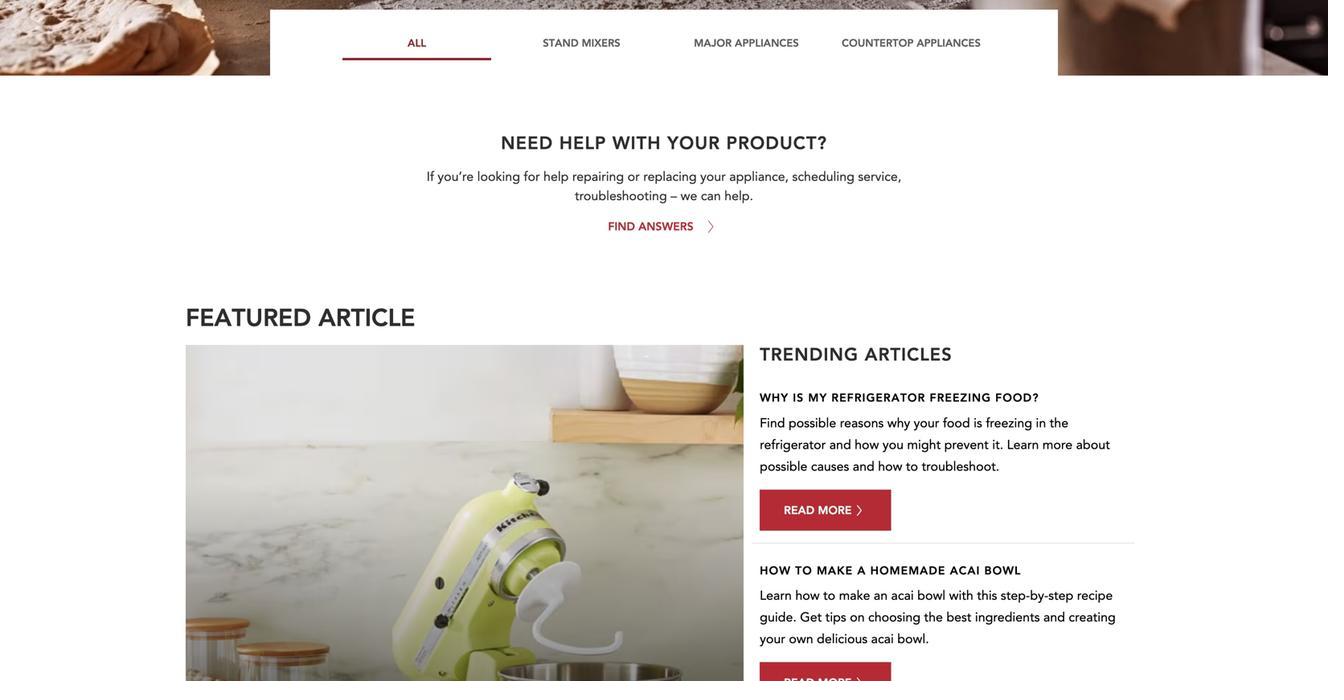 Task type: describe. For each thing, give the bounding box(es) containing it.
1 horizontal spatial and
[[853, 458, 875, 476]]

find
[[608, 219, 635, 234]]

article
[[318, 301, 415, 333]]

why
[[760, 390, 789, 405]]

help
[[544, 168, 569, 186]]

1 vertical spatial acai
[[871, 631, 894, 648]]

it.
[[993, 436, 1004, 454]]

troubleshooting
[[575, 187, 667, 205]]

read more button
[[760, 490, 892, 531]]

bowl.
[[898, 631, 929, 648]]

product?
[[727, 131, 827, 154]]

featured article
[[186, 301, 415, 333]]

to inside 'learn how to make an acai bowl with this step-by-step recipe guide. get tips on choosing the best ingredients and creating your own delicious acai bowl.'
[[824, 587, 836, 605]]

we
[[681, 187, 698, 205]]

freezing
[[930, 390, 992, 405]]

with
[[949, 587, 974, 605]]

you
[[883, 436, 904, 454]]

your inside if you're looking for help repairing or replacing your appliance, scheduling service, troubleshooting – we can help.
[[701, 168, 726, 186]]

more
[[818, 502, 852, 517]]

food?
[[996, 390, 1039, 405]]

about
[[1077, 436, 1110, 454]]

find
[[760, 414, 785, 432]]

your inside "find possible reasons why your food is freezing in the refrigerator and how you might prevent it. learn more about possible causes and how to troubleshoot."
[[914, 414, 940, 432]]

troubleshoot.
[[922, 458, 1000, 476]]

if you're looking for help repairing or replacing your appliance, scheduling service, troubleshooting – we can help.
[[427, 168, 902, 205]]

how inside 'learn how to make an acai bowl with this step-by-step recipe guide. get tips on choosing the best ingredients and creating your own delicious acai bowl.'
[[796, 587, 820, 605]]

countertop appliances
[[842, 36, 981, 49]]

might
[[907, 436, 941, 454]]

mixers
[[582, 36, 621, 49]]

major appliances
[[694, 36, 799, 49]]

0 vertical spatial possible
[[789, 414, 837, 432]]

more
[[1043, 436, 1073, 454]]

is
[[793, 390, 804, 405]]

with
[[613, 131, 661, 154]]

refrigerator
[[832, 390, 926, 405]]

answers
[[639, 219, 694, 234]]

appliances for countertop appliances
[[917, 36, 981, 49]]

step
[[1049, 587, 1074, 605]]

trending articles
[[760, 342, 953, 366]]

an
[[874, 587, 888, 605]]

refrigerator
[[760, 436, 826, 454]]

scheduling
[[793, 168, 855, 186]]

how
[[760, 563, 791, 578]]

service,
[[858, 168, 902, 186]]

stand mixers link
[[507, 33, 656, 52]]

make
[[839, 587, 871, 605]]

learn how to make an acai bowl with this step-by-step recipe guide. get tips on choosing the best ingredients and creating your own delicious acai bowl.
[[760, 587, 1116, 648]]

prevent
[[945, 436, 989, 454]]

0 vertical spatial acai
[[892, 587, 914, 605]]

repairing
[[573, 168, 624, 186]]

make
[[817, 563, 853, 578]]

countertop appliances link
[[837, 33, 986, 52]]

is
[[974, 414, 983, 432]]

learn inside "find possible reasons why your food is freezing in the refrigerator and how you might prevent it. learn more about possible causes and how to troubleshoot."
[[1007, 436, 1039, 454]]

to inside "find possible reasons why your food is freezing in the refrigerator and how you might prevent it. learn more about possible causes and how to troubleshoot."
[[906, 458, 918, 476]]

all
[[408, 36, 426, 49]]

or
[[628, 168, 640, 186]]

own
[[789, 631, 814, 648]]

bowl
[[985, 563, 1022, 578]]

countertop
[[842, 36, 914, 49]]

in
[[1036, 414, 1046, 432]]

delicious
[[817, 631, 868, 648]]

stand mixers
[[543, 36, 621, 49]]

best
[[947, 609, 972, 627]]

0 horizontal spatial and
[[830, 436, 851, 454]]

the inside "find possible reasons why your food is freezing in the refrigerator and how you might prevent it. learn more about possible causes and how to troubleshoot."
[[1050, 414, 1069, 432]]

can
[[701, 187, 721, 205]]

0 vertical spatial how
[[855, 436, 879, 454]]

homemade
[[871, 563, 946, 578]]



Task type: vqa. For each thing, say whether or not it's contained in the screenshot.
A Set Of Three Kitchenaid Go™ Cordless Appliances. image
no



Task type: locate. For each thing, give the bounding box(es) containing it.
on
[[850, 609, 865, 627]]

your
[[701, 168, 726, 186], [914, 414, 940, 432], [760, 631, 786, 648]]

get
[[800, 609, 822, 627]]

learn
[[1007, 436, 1039, 454], [760, 587, 792, 605]]

looking
[[477, 168, 520, 186]]

find answers link
[[608, 206, 720, 247]]

acai
[[892, 587, 914, 605], [871, 631, 894, 648]]

0 horizontal spatial your
[[701, 168, 726, 186]]

read more
[[784, 502, 852, 517]]

help
[[560, 131, 607, 154]]

2 vertical spatial and
[[1044, 609, 1066, 627]]

possible down my
[[789, 414, 837, 432]]

how to make a homemade acai bowl
[[760, 563, 1022, 578]]

appliances for major appliances
[[735, 36, 799, 49]]

0 horizontal spatial to
[[795, 563, 813, 578]]

to down might
[[906, 458, 918, 476]]

freezing
[[986, 414, 1033, 432]]

replacing
[[644, 168, 697, 186]]

how
[[855, 436, 879, 454], [878, 458, 903, 476], [796, 587, 820, 605]]

to right how
[[795, 563, 813, 578]]

1 appliances from the left
[[735, 36, 799, 49]]

tips
[[826, 609, 847, 627]]

1 horizontal spatial the
[[1050, 414, 1069, 432]]

my
[[809, 390, 828, 405]]

1 vertical spatial learn
[[760, 587, 792, 605]]

how down reasons at bottom
[[855, 436, 879, 454]]

2 appliances from the left
[[917, 36, 981, 49]]

by-
[[1030, 587, 1049, 605]]

0 horizontal spatial learn
[[760, 587, 792, 605]]

acai
[[950, 563, 981, 578]]

bowl
[[918, 587, 946, 605]]

to up tips
[[824, 587, 836, 605]]

learn inside 'learn how to make an acai bowl with this step-by-step recipe guide. get tips on choosing the best ingredients and creating your own delicious acai bowl.'
[[760, 587, 792, 605]]

reasons
[[840, 414, 884, 432]]

1 horizontal spatial learn
[[1007, 436, 1039, 454]]

1 horizontal spatial your
[[760, 631, 786, 648]]

0 horizontal spatial appliances
[[735, 36, 799, 49]]

a
[[858, 563, 867, 578]]

0 horizontal spatial the
[[924, 609, 943, 627]]

learn right it.
[[1007, 436, 1039, 454]]

0 vertical spatial the
[[1050, 414, 1069, 432]]

the inside 'learn how to make an acai bowl with this step-by-step recipe guide. get tips on choosing the best ingredients and creating your own delicious acai bowl.'
[[924, 609, 943, 627]]

and inside 'learn how to make an acai bowl with this step-by-step recipe guide. get tips on choosing the best ingredients and creating your own delicious acai bowl.'
[[1044, 609, 1066, 627]]

–
[[671, 187, 677, 205]]

0 vertical spatial to
[[906, 458, 918, 476]]

major appliances link
[[672, 33, 821, 52]]

why is my refrigerator freezing food?
[[760, 390, 1039, 405]]

acai right an on the right bottom of the page
[[892, 587, 914, 605]]

appliances right countertop
[[917, 36, 981, 49]]

appliances right major
[[735, 36, 799, 49]]

2 horizontal spatial and
[[1044, 609, 1066, 627]]

your up might
[[914, 414, 940, 432]]

need help with your product?
[[501, 131, 827, 154]]

1 vertical spatial your
[[914, 414, 940, 432]]

and up causes at the right bottom
[[830, 436, 851, 454]]

0 vertical spatial your
[[701, 168, 726, 186]]

1 vertical spatial possible
[[760, 458, 808, 476]]

2 vertical spatial your
[[760, 631, 786, 648]]

why
[[888, 414, 911, 432]]

causes
[[811, 458, 850, 476]]

1 vertical spatial how
[[878, 458, 903, 476]]

1 vertical spatial and
[[853, 458, 875, 476]]

0 vertical spatial learn
[[1007, 436, 1039, 454]]

1 vertical spatial the
[[924, 609, 943, 627]]

ingredients
[[975, 609, 1040, 627]]

major
[[694, 36, 732, 49]]

articles
[[865, 342, 953, 366]]

and down 'step'
[[1044, 609, 1066, 627]]

creating
[[1069, 609, 1116, 627]]

1 vertical spatial to
[[795, 563, 813, 578]]

if
[[427, 168, 434, 186]]

0 vertical spatial and
[[830, 436, 851, 454]]

and right causes at the right bottom
[[853, 458, 875, 476]]

your inside 'learn how to make an acai bowl with this step-by-step recipe guide. get tips on choosing the best ingredients and creating your own delicious acai bowl.'
[[760, 631, 786, 648]]

your down guide.
[[760, 631, 786, 648]]

for
[[524, 168, 540, 186]]

how up get
[[796, 587, 820, 605]]

you're
[[438, 168, 474, 186]]

2 horizontal spatial to
[[906, 458, 918, 476]]

find possible reasons why your food is freezing in the refrigerator and how you might prevent it. learn more about possible causes and how to troubleshoot.
[[760, 414, 1110, 476]]

1 horizontal spatial appliances
[[917, 36, 981, 49]]

2 horizontal spatial your
[[914, 414, 940, 432]]

the right in on the bottom right of page
[[1050, 414, 1069, 432]]

to
[[906, 458, 918, 476], [795, 563, 813, 578], [824, 587, 836, 605]]

2 vertical spatial to
[[824, 587, 836, 605]]

the
[[1050, 414, 1069, 432], [924, 609, 943, 627]]

learn up guide.
[[760, 587, 792, 605]]

guide.
[[760, 609, 797, 627]]

this
[[977, 587, 998, 605]]

1 horizontal spatial to
[[824, 587, 836, 605]]

recipe
[[1077, 587, 1113, 605]]

acai down choosing
[[871, 631, 894, 648]]

and
[[830, 436, 851, 454], [853, 458, 875, 476], [1044, 609, 1066, 627]]

featured
[[186, 301, 311, 333]]

your up the can
[[701, 168, 726, 186]]

trending
[[760, 342, 859, 366]]

possible down "refrigerator"
[[760, 458, 808, 476]]

2 vertical spatial how
[[796, 587, 820, 605]]

read
[[784, 502, 815, 517]]

step-
[[1001, 587, 1030, 605]]

find answers
[[608, 219, 694, 234]]

choosing
[[869, 609, 921, 627]]

how down you
[[878, 458, 903, 476]]

stand
[[543, 36, 579, 49]]

help.
[[725, 187, 754, 205]]

food
[[943, 414, 970, 432]]

appliance,
[[730, 168, 789, 186]]

the down bowl
[[924, 609, 943, 627]]

all link
[[343, 33, 491, 52]]

possible
[[789, 414, 837, 432], [760, 458, 808, 476]]

your
[[668, 131, 721, 154]]



